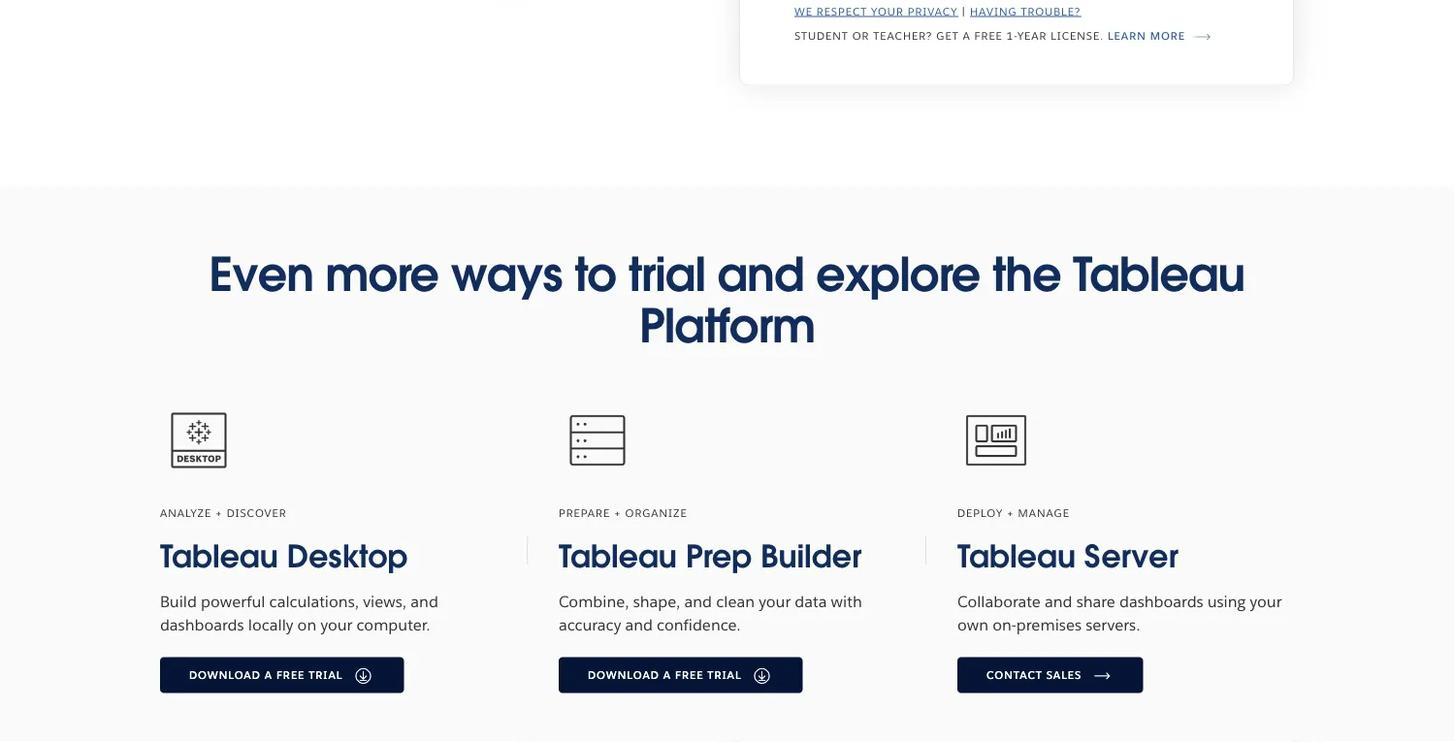 Task type: vqa. For each thing, say whether or not it's contained in the screenshot.


Task type: locate. For each thing, give the bounding box(es) containing it.
3 + from the left
[[1007, 506, 1015, 520]]

tableau for tableau server
[[958, 537, 1076, 577]]

dashboards inside collaborate and share dashboards using your own on-premises servers.
[[1120, 591, 1204, 611]]

on-
[[993, 615, 1017, 634]]

dashboards inside build powerful calculations, views, and dashboards locally on your computer.
[[160, 615, 244, 634]]

manage
[[1018, 506, 1070, 520]]

2 horizontal spatial +
[[1007, 506, 1015, 520]]

free
[[975, 29, 1003, 43], [276, 668, 305, 682]]

computer.
[[357, 615, 431, 634]]

discover
[[227, 506, 287, 520]]

even more ways to trial and explore the tableau platform
[[209, 245, 1246, 355]]

a
[[963, 29, 971, 43], [265, 668, 273, 682], [664, 668, 672, 682]]

download down locally
[[189, 668, 261, 682]]

1 vertical spatial dashboards
[[160, 615, 244, 634]]

analyze
[[160, 506, 212, 520]]

privacy
[[908, 4, 958, 18]]

year
[[1018, 29, 1048, 43]]

collaborate and share dashboards using your own on-premises servers.
[[958, 591, 1282, 634]]

0 horizontal spatial trial
[[309, 668, 343, 682]]

free
[[675, 668, 704, 682]]

builder
[[761, 537, 862, 577]]

analyze + discover
[[160, 506, 287, 520]]

tableau desktop
[[160, 537, 408, 577]]

1 vertical spatial trial
[[309, 668, 343, 682]]

0 horizontal spatial dashboards
[[160, 615, 244, 634]]

+
[[216, 506, 223, 520], [614, 506, 622, 520], [1007, 506, 1015, 520]]

a for tableau prep builder
[[664, 668, 672, 682]]

dashboards down server
[[1120, 591, 1204, 611]]

0 vertical spatial trial
[[628, 245, 705, 304]]

to
[[574, 245, 616, 304]]

your left data
[[759, 591, 791, 611]]

shape,
[[633, 591, 681, 611]]

on
[[298, 615, 317, 634]]

prepare
[[559, 506, 611, 520]]

tableau
[[1073, 245, 1246, 304], [160, 537, 278, 577], [559, 537, 677, 577], [958, 537, 1076, 577]]

download down accuracy
[[588, 668, 660, 682]]

download
[[189, 668, 261, 682], [588, 668, 660, 682]]

deploy
[[958, 506, 1004, 520]]

trial right to
[[628, 245, 705, 304]]

trial
[[628, 245, 705, 304], [309, 668, 343, 682]]

a right get
[[963, 29, 971, 43]]

tableau inside even more ways to trial and explore the tableau platform
[[1073, 245, 1246, 304]]

download for prep
[[588, 668, 660, 682]]

your right on
[[321, 615, 353, 634]]

0 vertical spatial dashboards
[[1120, 591, 1204, 611]]

+ right 'analyze'
[[216, 506, 223, 520]]

student or teacher? get a free 1-year license. learn more
[[795, 29, 1186, 43]]

trial down on
[[309, 668, 343, 682]]

own
[[958, 615, 989, 634]]

with
[[831, 591, 863, 611]]

1 download from the left
[[189, 668, 261, 682]]

calculations,
[[269, 591, 359, 611]]

2 download from the left
[[588, 668, 660, 682]]

even
[[209, 245, 313, 304]]

download for desktop
[[189, 668, 261, 682]]

+ right deploy
[[1007, 506, 1015, 520]]

your right using
[[1250, 591, 1282, 611]]

locally
[[248, 615, 294, 634]]

more
[[325, 245, 439, 304]]

a down locally
[[265, 668, 273, 682]]

server
[[1085, 537, 1179, 577]]

2 + from the left
[[614, 506, 622, 520]]

share
[[1077, 591, 1116, 611]]

download a free trial
[[588, 668, 742, 682]]

your
[[872, 4, 904, 18], [759, 591, 791, 611], [1250, 591, 1282, 611], [321, 615, 353, 634]]

or
[[853, 29, 870, 43]]

prep
[[686, 537, 752, 577]]

dashboards down "build"
[[160, 615, 244, 634]]

powerful
[[201, 591, 265, 611]]

+ right prepare
[[614, 506, 622, 520]]

1 horizontal spatial dashboards
[[1120, 591, 1204, 611]]

free left "1-"
[[975, 29, 1003, 43]]

desktop
[[287, 537, 408, 577]]

download a free trial link
[[160, 657, 404, 693]]

we respect your privacy link
[[795, 4, 958, 18]]

1 horizontal spatial download
[[588, 668, 660, 682]]

free down on
[[276, 668, 305, 682]]

license.
[[1051, 29, 1104, 43]]

0 vertical spatial free
[[975, 29, 1003, 43]]

0 horizontal spatial download
[[189, 668, 261, 682]]

1 horizontal spatial free
[[975, 29, 1003, 43]]

1 vertical spatial free
[[276, 668, 305, 682]]

1 horizontal spatial +
[[614, 506, 622, 520]]

tableau for tableau desktop
[[160, 537, 278, 577]]

contact
[[987, 668, 1043, 682]]

+ for tableau desktop
[[216, 506, 223, 520]]

dashboards
[[1120, 591, 1204, 611], [160, 615, 244, 634]]

a for tableau desktop
[[265, 668, 273, 682]]

0 horizontal spatial a
[[265, 668, 273, 682]]

a left free
[[664, 668, 672, 682]]

prepare + organize
[[559, 506, 688, 520]]

servers.
[[1086, 615, 1141, 634]]

trial inside download a free trial link
[[309, 668, 343, 682]]

and
[[718, 245, 804, 304], [411, 591, 439, 611], [685, 591, 712, 611], [1045, 591, 1073, 611], [625, 615, 653, 634]]

1 horizontal spatial trial
[[628, 245, 705, 304]]

0 horizontal spatial free
[[276, 668, 305, 682]]

1 + from the left
[[216, 506, 223, 520]]

accuracy
[[559, 615, 621, 634]]

combine,
[[559, 591, 629, 611]]

1 horizontal spatial a
[[664, 668, 672, 682]]

download a free trial link
[[559, 657, 803, 693]]

trouble?
[[1021, 4, 1081, 18]]

0 horizontal spatial +
[[216, 506, 223, 520]]



Task type: describe. For each thing, give the bounding box(es) containing it.
premises
[[1017, 615, 1082, 634]]

|
[[962, 4, 967, 18]]

views,
[[363, 591, 407, 611]]

having
[[970, 4, 1018, 18]]

more
[[1151, 29, 1186, 43]]

we respect your privacy | having trouble?
[[795, 4, 1081, 18]]

using
[[1208, 591, 1246, 611]]

1-
[[1007, 29, 1018, 43]]

data
[[795, 591, 827, 611]]

build
[[160, 591, 197, 611]]

clean
[[716, 591, 755, 611]]

tableau server
[[958, 537, 1179, 577]]

deploy + manage
[[958, 506, 1070, 520]]

confidence.
[[657, 615, 741, 634]]

get
[[937, 29, 959, 43]]

trial
[[708, 668, 742, 682]]

and inside even more ways to trial and explore the tableau platform
[[718, 245, 804, 304]]

+ for tableau prep builder
[[614, 506, 622, 520]]

student
[[795, 29, 849, 43]]

your inside build powerful calculations, views, and dashboards locally on your computer.
[[321, 615, 353, 634]]

contact sales link
[[958, 657, 1143, 693]]

free inside download a free trial link
[[276, 668, 305, 682]]

trial inside even more ways to trial and explore the tableau platform
[[628, 245, 705, 304]]

download a free trial
[[189, 668, 343, 682]]

your up teacher?
[[872, 4, 904, 18]]

and inside collaborate and share dashboards using your own on-premises servers.
[[1045, 591, 1073, 611]]

teacher?
[[874, 29, 933, 43]]

+ for tableau server
[[1007, 506, 1015, 520]]

tableau for tableau prep builder
[[559, 537, 677, 577]]

ways
[[451, 245, 562, 304]]

learn more link
[[1108, 29, 1215, 43]]

collaborate
[[958, 591, 1041, 611]]

and inside build powerful calculations, views, and dashboards locally on your computer.
[[411, 591, 439, 611]]

contact sales
[[987, 668, 1082, 682]]

organize
[[626, 506, 688, 520]]

build powerful calculations, views, and dashboards locally on your computer.
[[160, 591, 439, 634]]

the
[[993, 245, 1061, 304]]

we
[[795, 4, 813, 18]]

learn
[[1108, 29, 1147, 43]]

explore
[[816, 245, 980, 304]]

having trouble? link
[[970, 4, 1081, 18]]

platform
[[639, 296, 815, 355]]

tableau prep builder
[[559, 537, 862, 577]]

2 horizontal spatial a
[[963, 29, 971, 43]]

sales
[[1047, 668, 1082, 682]]

combine, shape, and clean your data with accuracy and confidence.
[[559, 591, 863, 634]]

your inside combine, shape, and clean your data with accuracy and confidence.
[[759, 591, 791, 611]]

respect
[[817, 4, 868, 18]]

your inside collaborate and share dashboards using your own on-premises servers.
[[1250, 591, 1282, 611]]



